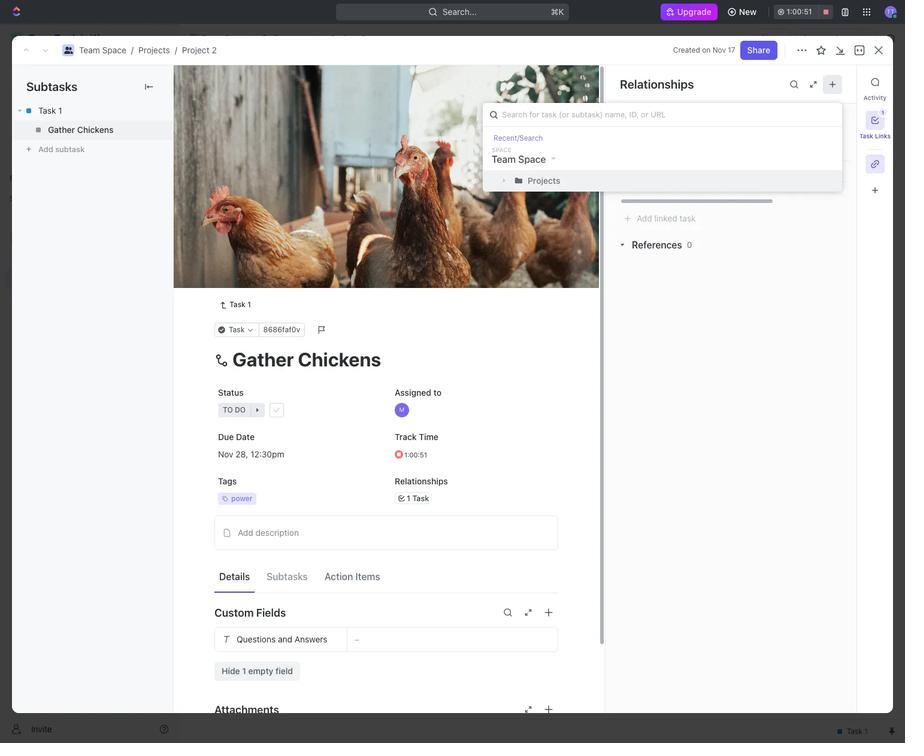 Task type: describe. For each thing, give the bounding box(es) containing it.
in progress
[[222, 169, 271, 178]]

calendar
[[306, 111, 341, 121]]

Search for task (or subtask) name, ID, or URL text field
[[483, 103, 843, 127]]

1:00:52 button
[[775, 5, 834, 19]]

on
[[703, 46, 711, 55]]

relationships inside task sidebar content section
[[620, 77, 694, 91]]

description
[[256, 528, 299, 538]]

favorites button
[[5, 171, 46, 186]]

assignees
[[500, 140, 535, 149]]

correct
[[658, 167, 686, 177]]

team space / projects / project 2
[[79, 45, 217, 55]]

gantt link
[[405, 108, 429, 124]]

references
[[632, 240, 683, 251]]

task inside tab list
[[860, 132, 874, 140]]

1 button for 2
[[269, 228, 286, 240]]

add task for the rightmost add task button
[[819, 77, 855, 87]]

0 vertical spatial project
[[331, 33, 359, 43]]

custom fields
[[215, 607, 286, 620]]

table
[[364, 111, 385, 121]]

hide
[[222, 667, 240, 677]]

favorites
[[10, 174, 41, 183]]

custom fields element
[[215, 628, 559, 682]]

0 horizontal spatial project 2 link
[[182, 45, 217, 55]]

0 vertical spatial subtasks
[[26, 80, 77, 94]]

inbox
[[29, 83, 50, 93]]

upgrade
[[678, 7, 712, 17]]

1 button inside task sidebar navigation tab list
[[866, 109, 887, 130]]

created
[[674, 46, 701, 55]]

add description button
[[219, 524, 554, 543]]

assigned
[[395, 388, 432, 398]]

fields
[[256, 607, 286, 620]]

add up customize
[[819, 77, 835, 87]]

8686faf0v
[[263, 326, 300, 335]]

1 horizontal spatial project 2
[[331, 33, 366, 43]]

0 vertical spatial projects
[[274, 33, 305, 43]]

user group image inside tree
[[12, 235, 21, 242]]

gather chickens link
[[12, 120, 173, 140]]

gantt
[[407, 111, 429, 121]]

items
[[356, 572, 380, 582]]

assignees button
[[485, 138, 540, 152]]

table link
[[361, 108, 385, 124]]

dashboards
[[29, 123, 75, 134]]

links
[[876, 132, 891, 140]]

1 task
[[407, 494, 429, 503]]

search...
[[443, 7, 477, 17]]

action items button
[[320, 566, 385, 588]]

add down calendar link
[[322, 169, 336, 178]]

tags
[[218, 477, 237, 487]]

nov
[[713, 46, 726, 55]]

space for recent/search space team space
[[492, 146, 512, 153]]

attachments button
[[215, 696, 559, 725]]

1 button for 1
[[268, 207, 285, 219]]

inbox link
[[5, 79, 174, 98]]

1 vertical spatial task 1 link
[[215, 298, 256, 312]]

team inside recent/search space team space
[[492, 154, 516, 165]]

docs link
[[5, 99, 174, 118]]

dashboards link
[[5, 119, 174, 138]]

0
[[687, 240, 693, 250]]

custom fields button
[[215, 599, 559, 628]]

0 horizontal spatial to
[[222, 284, 232, 292]]

assigned to
[[395, 388, 442, 398]]

gather chickens
[[48, 125, 114, 135]]

custom
[[215, 607, 254, 620]]

1 vertical spatial relationships
[[395, 477, 448, 487]]

recent/search space team space
[[492, 134, 546, 165]]

task sidebar navigation tab list
[[860, 73, 891, 200]]

add inside button
[[238, 528, 253, 538]]

new
[[740, 7, 757, 17]]

board
[[224, 111, 247, 121]]

created on nov 17
[[674, 46, 736, 55]]

1 vertical spatial project
[[182, 45, 210, 55]]

0 vertical spatial user group image
[[190, 35, 198, 41]]

due
[[218, 432, 234, 443]]

task 2
[[242, 229, 267, 239]]

invite
[[31, 724, 52, 735]]

calendar link
[[303, 108, 341, 124]]

1 vertical spatial to
[[434, 388, 442, 398]]

docs
[[29, 103, 49, 113]]

time
[[419, 432, 439, 443]]

field
[[276, 667, 293, 677]]

typos
[[688, 167, 709, 177]]

answers
[[295, 635, 328, 645]]

0 horizontal spatial projects link
[[138, 45, 170, 55]]

questions and answers
[[237, 635, 328, 645]]

track
[[395, 432, 417, 443]]

chickens
[[77, 125, 114, 135]]

customize
[[804, 111, 846, 121]]

automations button
[[797, 29, 859, 47]]

team for team space / projects / project 2
[[79, 45, 100, 55]]

automations
[[803, 33, 853, 43]]

1 vertical spatial add task
[[322, 169, 354, 178]]

share button right 17
[[741, 41, 778, 60]]

0 horizontal spatial team space link
[[79, 45, 126, 55]]

add down task 2
[[242, 250, 257, 260]]

add description
[[238, 528, 299, 538]]

add task for the bottom add task button
[[242, 250, 277, 260]]

customize button
[[788, 108, 849, 124]]

team space
[[201, 33, 249, 43]]

2 vertical spatial task 1
[[230, 300, 251, 309]]

list link
[[267, 108, 284, 124]]

1:00:52
[[787, 7, 814, 16]]

linked
[[632, 120, 662, 131]]

8686faf0v button
[[259, 323, 305, 338]]

spaces
[[10, 194, 35, 203]]

1 vertical spatial project 2
[[208, 71, 279, 91]]

2 vertical spatial add task button
[[236, 248, 282, 263]]



Task type: locate. For each thing, give the bounding box(es) containing it.
task 1 up dashboards
[[38, 105, 62, 116]]

add task down task 2
[[242, 250, 277, 260]]

task 1
[[38, 105, 62, 116], [242, 208, 266, 218], [230, 300, 251, 309]]

1 horizontal spatial projects
[[274, 33, 305, 43]]

1 horizontal spatial add task button
[[308, 167, 358, 181]]

2 vertical spatial project
[[208, 71, 262, 91]]

task 1 link up chickens
[[12, 101, 173, 120]]

home link
[[5, 58, 174, 77]]

add task down the calendar
[[322, 169, 354, 178]]

0 vertical spatial share
[[761, 33, 784, 43]]

0 vertical spatial project 2
[[331, 33, 366, 43]]

subtasks up the fields at the left
[[267, 572, 308, 582]]

0 horizontal spatial relationships
[[395, 477, 448, 487]]

2 vertical spatial 1 button
[[269, 228, 286, 240]]

projects link
[[259, 31, 308, 46], [138, 45, 170, 55]]

add task button up customize
[[812, 73, 862, 92]]

team for team space
[[201, 33, 222, 43]]

1 vertical spatial user group image
[[64, 47, 73, 54]]

project 2 link
[[316, 31, 369, 46], [182, 45, 217, 55]]

task 1 down do
[[230, 300, 251, 309]]

0 horizontal spatial add task
[[242, 250, 277, 260]]

1 inside custom fields element
[[242, 667, 246, 677]]

0 vertical spatial add task button
[[812, 73, 862, 92]]

1 button down progress
[[268, 207, 285, 219]]

team space link
[[186, 31, 252, 46], [79, 45, 126, 55]]

0 horizontal spatial project 2
[[208, 71, 279, 91]]

1 vertical spatial task 1
[[242, 208, 266, 218]]

user group image up home link
[[64, 47, 73, 54]]

correct typos
[[658, 167, 709, 177]]

⌘k
[[551, 7, 565, 17]]

add left description
[[238, 528, 253, 538]]

project
[[331, 33, 359, 43], [182, 45, 210, 55], [208, 71, 262, 91]]

1 horizontal spatial project 2 link
[[316, 31, 369, 46]]

tree inside sidebar navigation
[[5, 209, 174, 370]]

board link
[[221, 108, 247, 124]]

2 vertical spatial projects
[[528, 176, 561, 186]]

space for team space
[[225, 33, 249, 43]]

correct typos link
[[643, 162, 738, 182]]

action items
[[325, 572, 380, 582]]

relationships
[[620, 77, 694, 91], [395, 477, 448, 487]]

1 vertical spatial projects
[[138, 45, 170, 55]]

2 horizontal spatial user group image
[[190, 35, 198, 41]]

to do
[[222, 284, 245, 292]]

to
[[222, 284, 232, 292], [434, 388, 442, 398]]

2 vertical spatial user group image
[[12, 235, 21, 242]]

new button
[[723, 2, 764, 22]]

0 vertical spatial task 1
[[38, 105, 62, 116]]

2 horizontal spatial team
[[492, 154, 516, 165]]

1 inside linked 1
[[667, 120, 670, 130]]

in
[[222, 169, 230, 178]]

add task button
[[812, 73, 862, 92], [308, 167, 358, 181], [236, 248, 282, 263]]

subtasks
[[26, 80, 77, 94], [267, 572, 308, 582]]

track time
[[395, 432, 439, 443]]

progress
[[232, 169, 271, 178]]

task sidebar content section
[[605, 65, 906, 714]]

0 vertical spatial 1 button
[[866, 109, 887, 130]]

Search tasks... text field
[[756, 136, 876, 154]]

0 horizontal spatial user group image
[[12, 235, 21, 242]]

2 vertical spatial team
[[492, 154, 516, 165]]

1 inside task sidebar navigation tab list
[[882, 110, 885, 116]]

0 vertical spatial to
[[222, 284, 232, 292]]

task 1 link down to do
[[215, 298, 256, 312]]

status
[[218, 388, 244, 398]]

1 horizontal spatial to
[[434, 388, 442, 398]]

0 horizontal spatial projects
[[138, 45, 170, 55]]

share button down the new
[[754, 29, 791, 48]]

upgrade link
[[661, 4, 718, 20]]

subtasks inside button
[[267, 572, 308, 582]]

1 vertical spatial share
[[748, 45, 771, 55]]

date
[[236, 432, 255, 443]]

0 horizontal spatial add task button
[[236, 248, 282, 263]]

and
[[278, 635, 293, 645]]

home
[[29, 62, 52, 73]]

0 horizontal spatial task 1 link
[[12, 101, 173, 120]]

1 horizontal spatial team space link
[[186, 31, 252, 46]]

1 horizontal spatial subtasks
[[267, 572, 308, 582]]

share for share button below the new
[[761, 33, 784, 43]]

details button
[[215, 566, 255, 588]]

user group image left team space
[[190, 35, 198, 41]]

share down the new button
[[761, 33, 784, 43]]

1 horizontal spatial relationships
[[620, 77, 694, 91]]

1 vertical spatial add task button
[[308, 167, 358, 181]]

add
[[819, 77, 835, 87], [322, 169, 336, 178], [242, 250, 257, 260], [238, 528, 253, 538]]

0 vertical spatial task 1 link
[[12, 101, 173, 120]]

attachments
[[215, 704, 279, 717]]

user group image
[[190, 35, 198, 41], [64, 47, 73, 54], [12, 235, 21, 242]]

2 vertical spatial add task
[[242, 250, 277, 260]]

details
[[219, 572, 250, 582]]

recent/search
[[494, 134, 543, 143]]

task links
[[860, 132, 891, 140]]

user group image down spaces
[[12, 235, 21, 242]]

to right assigned
[[434, 388, 442, 398]]

1 horizontal spatial add task
[[322, 169, 354, 178]]

0 vertical spatial relationships
[[620, 77, 694, 91]]

1 vertical spatial subtasks
[[267, 572, 308, 582]]

references 0
[[632, 240, 693, 251]]

0 horizontal spatial team
[[79, 45, 100, 55]]

team
[[201, 33, 222, 43], [79, 45, 100, 55], [492, 154, 516, 165]]

add task button down task 2
[[236, 248, 282, 263]]

tree
[[5, 209, 174, 370]]

/
[[254, 33, 256, 43], [311, 33, 313, 43], [131, 45, 134, 55], [175, 45, 177, 55]]

1 vertical spatial 1 button
[[268, 207, 285, 219]]

share right 17
[[748, 45, 771, 55]]

1
[[58, 105, 62, 116], [882, 110, 885, 116], [667, 120, 670, 130], [262, 208, 266, 218], [280, 209, 283, 218], [281, 230, 284, 239], [248, 300, 251, 309], [407, 494, 411, 503], [242, 667, 246, 677]]

1 vertical spatial team
[[79, 45, 100, 55]]

questions
[[237, 635, 276, 645]]

share for share button to the right of 17
[[748, 45, 771, 55]]

0 vertical spatial add task
[[819, 77, 855, 87]]

2 horizontal spatial add task
[[819, 77, 855, 87]]

add task
[[819, 77, 855, 87], [322, 169, 354, 178], [242, 250, 277, 260]]

add task button down calendar link
[[308, 167, 358, 181]]

projects
[[274, 33, 305, 43], [138, 45, 170, 55], [528, 176, 561, 186]]

list
[[269, 111, 284, 121]]

activity
[[864, 94, 887, 101]]

task
[[837, 77, 855, 87], [38, 105, 56, 116], [860, 132, 874, 140], [338, 169, 354, 178], [242, 208, 260, 218], [242, 229, 260, 239], [259, 250, 277, 260], [230, 300, 246, 309], [413, 494, 429, 503]]

2 horizontal spatial add task button
[[812, 73, 862, 92]]

task 1 link
[[12, 101, 173, 120], [215, 298, 256, 312]]

action
[[325, 572, 353, 582]]

do
[[234, 284, 245, 292]]

1 button up the task links
[[866, 109, 887, 130]]

0 horizontal spatial subtasks
[[26, 80, 77, 94]]

sidebar navigation
[[0, 24, 179, 744]]

1 horizontal spatial task 1 link
[[215, 298, 256, 312]]

subtasks down home at the left top
[[26, 80, 77, 94]]

task 1 up task 2
[[242, 208, 266, 218]]

project 2
[[331, 33, 366, 43], [208, 71, 279, 91]]

due date
[[218, 432, 255, 443]]

gather
[[48, 125, 75, 135]]

1 horizontal spatial projects link
[[259, 31, 308, 46]]

to left do
[[222, 284, 232, 292]]

1 button right task 2
[[269, 228, 286, 240]]

linked 1
[[632, 120, 670, 131]]

add task up customize
[[819, 77, 855, 87]]

Edit task name text field
[[215, 348, 559, 371]]

space for team space / projects / project 2
[[102, 45, 126, 55]]

17
[[728, 46, 736, 55]]

2 horizontal spatial projects
[[528, 176, 561, 186]]

hide 1 empty field
[[222, 667, 293, 677]]

share button
[[754, 29, 791, 48], [741, 41, 778, 60]]

1 horizontal spatial user group image
[[64, 47, 73, 54]]

space
[[225, 33, 249, 43], [102, 45, 126, 55], [492, 146, 512, 153], [519, 154, 546, 165]]

relationships up search for task (or subtask) name, id, or url text box
[[620, 77, 694, 91]]

relationships up 1 task
[[395, 477, 448, 487]]

subtasks button
[[262, 566, 313, 588]]

1 horizontal spatial team
[[201, 33, 222, 43]]

empty
[[248, 667, 274, 677]]

0 vertical spatial team
[[201, 33, 222, 43]]

2
[[361, 33, 366, 43], [212, 45, 217, 55], [265, 71, 276, 91], [285, 169, 289, 178], [262, 229, 267, 239], [259, 284, 263, 292]]



Task type: vqa. For each thing, say whether or not it's contained in the screenshot.
Copy link's the "link"
no



